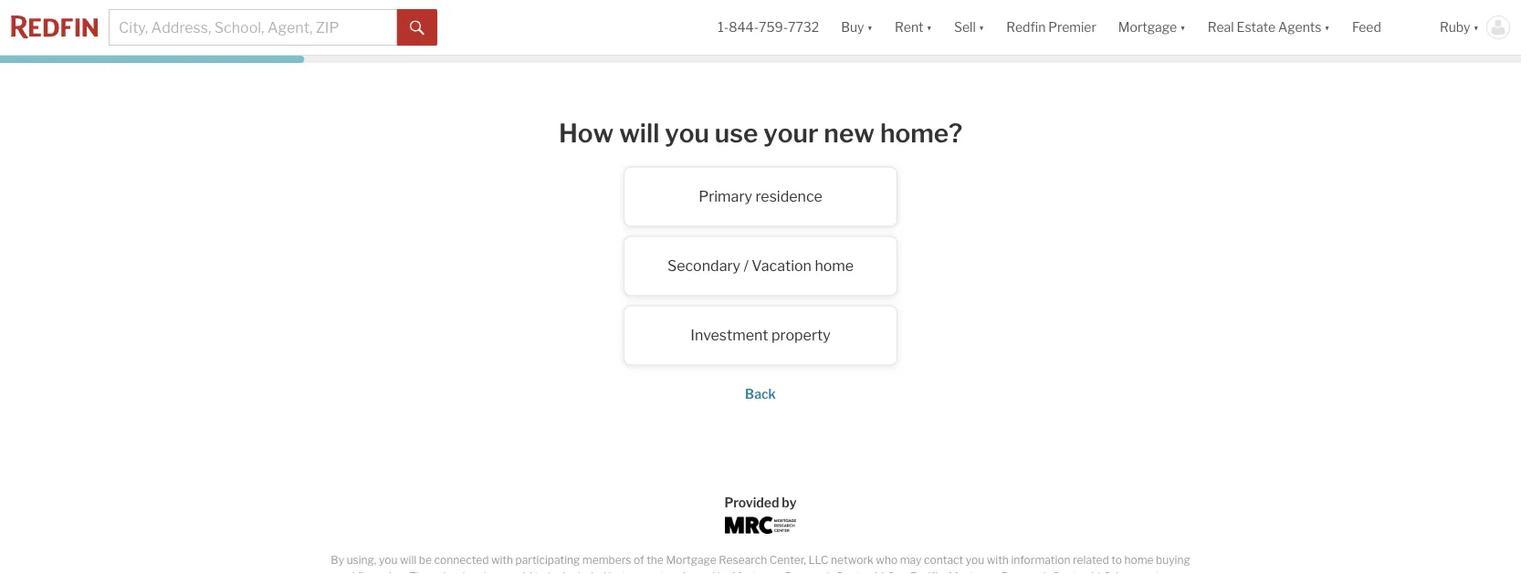Task type: locate. For each thing, give the bounding box(es) containing it.
secondary / vacation home
[[668, 257, 854, 275]]

mortgage up endorsed
[[666, 554, 717, 567]]

be down the participating
[[548, 570, 561, 575]]

1 vertical spatial home
[[1125, 554, 1154, 567]]

may
[[900, 554, 922, 567]]

mortgage down mortgage research center image
[[732, 570, 783, 575]]

▾ for buy ▾
[[867, 20, 873, 35]]

home up a
[[1125, 554, 1154, 567]]

center, down network
[[836, 570, 873, 575]]

real estate agents ▾
[[1208, 20, 1331, 35]]

0 vertical spatial be
[[419, 554, 432, 567]]

0 horizontal spatial with
[[491, 554, 513, 567]]

buying
[[1156, 554, 1191, 567]]

will right how at the left of page
[[619, 117, 660, 148]]

0 horizontal spatial will
[[400, 554, 417, 567]]

how will you use your new home?
[[559, 117, 963, 148]]

research down information
[[1002, 570, 1050, 575]]

members
[[583, 554, 632, 567]]

participating
[[516, 554, 580, 567]]

new home?
[[824, 117, 963, 148]]

investment property
[[691, 327, 831, 344]]

are
[[628, 570, 645, 575]]

1 horizontal spatial by
[[782, 495, 797, 511]]

will up "these"
[[400, 554, 417, 567]]

use
[[715, 117, 758, 148]]

research down mortgage research center image
[[719, 554, 767, 567]]

0 vertical spatial will
[[619, 117, 660, 148]]

4 ▾ from the left
[[1180, 20, 1186, 35]]

1 vertical spatial by
[[718, 570, 730, 575]]

▾ right rent
[[927, 20, 933, 35]]

llc
[[809, 554, 829, 567], [875, 570, 895, 575]]

redfin
[[1007, 20, 1046, 35]]

▾ inside mortgage ▾ dropdown button
[[1180, 20, 1186, 35]]

to
[[1112, 554, 1122, 567], [535, 570, 545, 575]]

▾ inside buy ▾ dropdown button
[[867, 20, 873, 35]]

center,
[[770, 554, 806, 567], [836, 570, 873, 575], [1052, 570, 1089, 575]]

llc left network
[[809, 554, 829, 567]]

2 horizontal spatial center,
[[1052, 570, 1089, 575]]

0 horizontal spatial home
[[815, 257, 854, 275]]

home inside the by using, you will be connected with participating members of the mortgage research center, llc network who may contact you with information related to home buying and financing. these lenders have paid to be included but are not endorsed by mortgage research center, llc or redfin. mortgage research center, llc. is a mortgag
[[1125, 554, 1154, 567]]

with left information
[[987, 554, 1009, 567]]

▾ right buy at top
[[867, 20, 873, 35]]

will
[[619, 117, 660, 148], [400, 554, 417, 567]]

▾ right sell
[[979, 20, 985, 35]]

be
[[419, 554, 432, 567], [548, 570, 561, 575]]

llc down who
[[875, 570, 895, 575]]

▾ for mortgage ▾
[[1180, 20, 1186, 35]]

▾ left the real
[[1180, 20, 1186, 35]]

1 horizontal spatial home
[[1125, 554, 1154, 567]]

▾ for sell ▾
[[979, 20, 985, 35]]

/
[[744, 257, 749, 275]]

1 horizontal spatial with
[[987, 554, 1009, 567]]

buy ▾ button
[[830, 0, 884, 55]]

you
[[665, 117, 710, 148], [379, 554, 398, 567], [966, 554, 985, 567]]

sell
[[954, 20, 976, 35]]

to up the is
[[1112, 554, 1122, 567]]

is
[[1116, 570, 1124, 575]]

0 horizontal spatial you
[[379, 554, 398, 567]]

1 horizontal spatial to
[[1112, 554, 1122, 567]]

have
[[484, 570, 508, 575]]

0 vertical spatial to
[[1112, 554, 1122, 567]]

included
[[563, 570, 607, 575]]

residence
[[756, 188, 823, 206]]

rent ▾ button
[[884, 0, 943, 55]]

0 horizontal spatial to
[[535, 570, 545, 575]]

1 horizontal spatial will
[[619, 117, 660, 148]]

you right contact
[[966, 554, 985, 567]]

▾ inside sell ▾ dropdown button
[[979, 20, 985, 35]]

by inside the by using, you will be connected with participating members of the mortgage research center, llc network who may contact you with information related to home buying and financing. these lenders have paid to be included but are not endorsed by mortgage research center, llc or redfin. mortgage research center, llc. is a mortgag
[[718, 570, 730, 575]]

network
[[831, 554, 874, 567]]

paid
[[511, 570, 532, 575]]

back button
[[745, 387, 776, 402]]

center, down related
[[1052, 570, 1089, 575]]

research
[[719, 554, 767, 567], [785, 570, 834, 575], [1002, 570, 1050, 575]]

secondary
[[668, 257, 741, 275]]

agents
[[1279, 20, 1322, 35]]

redfin premier
[[1007, 20, 1097, 35]]

feed button
[[1342, 0, 1429, 55]]

1 horizontal spatial be
[[548, 570, 561, 575]]

▾
[[867, 20, 873, 35], [927, 20, 933, 35], [979, 20, 985, 35], [1180, 20, 1186, 35], [1325, 20, 1331, 35], [1474, 20, 1480, 35]]

you up financing.
[[379, 554, 398, 567]]

mortgage ▾
[[1119, 20, 1186, 35]]

by right endorsed
[[718, 570, 730, 575]]

provided
[[725, 495, 780, 511]]

with up have
[[491, 554, 513, 567]]

buy ▾
[[841, 20, 873, 35]]

▾ right agents
[[1325, 20, 1331, 35]]

how
[[559, 117, 614, 148]]

0 horizontal spatial be
[[419, 554, 432, 567]]

endorsed
[[667, 570, 715, 575]]

and
[[336, 570, 355, 575]]

sell ▾ button
[[943, 0, 996, 55]]

by up mortgage research center image
[[782, 495, 797, 511]]

property
[[772, 327, 831, 344]]

you left use
[[665, 117, 710, 148]]

6 ▾ from the left
[[1474, 20, 1480, 35]]

▾ for ruby ▾
[[1474, 20, 1480, 35]]

1 ▾ from the left
[[867, 20, 873, 35]]

home
[[815, 257, 854, 275], [1125, 554, 1154, 567]]

of
[[634, 554, 645, 567]]

primary residence
[[699, 188, 823, 206]]

3 ▾ from the left
[[979, 20, 985, 35]]

1 vertical spatial llc
[[875, 570, 895, 575]]

1 horizontal spatial center,
[[836, 570, 873, 575]]

home right vacation
[[815, 257, 854, 275]]

▾ inside rent ▾ dropdown button
[[927, 20, 933, 35]]

mortgage
[[1119, 20, 1178, 35], [666, 554, 717, 567], [732, 570, 783, 575], [949, 570, 999, 575]]

sell ▾
[[954, 20, 985, 35]]

mortgage down contact
[[949, 570, 999, 575]]

mortgage left the real
[[1119, 20, 1178, 35]]

1-
[[718, 20, 729, 35]]

mortgage ▾ button
[[1108, 0, 1197, 55]]

research down network
[[785, 570, 834, 575]]

back
[[745, 387, 776, 402]]

redfin premier button
[[996, 0, 1108, 55]]

but
[[609, 570, 626, 575]]

▾ right 'ruby' at the right of page
[[1474, 20, 1480, 35]]

0 vertical spatial home
[[815, 257, 854, 275]]

who
[[876, 554, 898, 567]]

you for using,
[[379, 554, 398, 567]]

feed
[[1353, 20, 1382, 35]]

be up "these"
[[419, 554, 432, 567]]

5 ▾ from the left
[[1325, 20, 1331, 35]]

mortgage inside dropdown button
[[1119, 20, 1178, 35]]

0 horizontal spatial by
[[718, 570, 730, 575]]

with
[[491, 554, 513, 567], [987, 554, 1009, 567]]

to down the participating
[[535, 570, 545, 575]]

0 horizontal spatial llc
[[809, 554, 829, 567]]

vacation
[[752, 257, 812, 275]]

the
[[647, 554, 664, 567]]

these
[[409, 570, 441, 575]]

1 horizontal spatial research
[[785, 570, 834, 575]]

provided by
[[725, 495, 797, 511]]

1 horizontal spatial you
[[665, 117, 710, 148]]

1 vertical spatial will
[[400, 554, 417, 567]]

by
[[782, 495, 797, 511], [718, 570, 730, 575]]

center, down mortgage research center image
[[770, 554, 806, 567]]

2 ▾ from the left
[[927, 20, 933, 35]]

related
[[1073, 554, 1109, 567]]



Task type: vqa. For each thing, say whether or not it's contained in the screenshot.
rightmost "will"
yes



Task type: describe. For each thing, give the bounding box(es) containing it.
rent ▾ button
[[895, 0, 933, 55]]

lenders
[[443, 570, 482, 575]]

or
[[897, 570, 908, 575]]

information
[[1012, 554, 1071, 567]]

will inside the by using, you will be connected with participating members of the mortgage research center, llc network who may contact you with information related to home buying and financing. these lenders have paid to be included but are not endorsed by mortgage research center, llc or redfin. mortgage research center, llc. is a mortgag
[[400, 554, 417, 567]]

your
[[764, 117, 819, 148]]

a
[[1127, 570, 1133, 575]]

primary
[[699, 188, 753, 206]]

home inside option group
[[815, 257, 854, 275]]

City, Address, School, Agent, ZIP search field
[[109, 9, 397, 46]]

by using, you will be connected with participating members of the mortgage research center, llc network who may contact you with information related to home buying and financing. these lenders have paid to be included but are not endorsed by mortgage research center, llc or redfin. mortgage research center, llc. is a mortgag
[[331, 554, 1191, 575]]

1 with from the left
[[491, 554, 513, 567]]

0 horizontal spatial center,
[[770, 554, 806, 567]]

1-844-759-7732 link
[[718, 20, 820, 35]]

you for will
[[665, 117, 710, 148]]

not
[[647, 570, 664, 575]]

how will you use your new home? option group
[[396, 167, 1126, 366]]

2 horizontal spatial research
[[1002, 570, 1050, 575]]

ruby
[[1440, 20, 1471, 35]]

real estate agents ▾ link
[[1208, 0, 1331, 55]]

844-
[[729, 20, 759, 35]]

▾ inside 'real estate agents ▾' link
[[1325, 20, 1331, 35]]

premier
[[1049, 20, 1097, 35]]

1 vertical spatial be
[[548, 570, 561, 575]]

llc.
[[1091, 570, 1114, 575]]

by
[[331, 554, 344, 567]]

7732
[[788, 20, 820, 35]]

0 vertical spatial llc
[[809, 554, 829, 567]]

0 vertical spatial by
[[782, 495, 797, 511]]

rent ▾
[[895, 20, 933, 35]]

0 horizontal spatial research
[[719, 554, 767, 567]]

real
[[1208, 20, 1235, 35]]

real estate agents ▾ button
[[1197, 0, 1342, 55]]

sell ▾ button
[[954, 0, 985, 55]]

connected
[[434, 554, 489, 567]]

1 horizontal spatial llc
[[875, 570, 895, 575]]

buy
[[841, 20, 865, 35]]

rent
[[895, 20, 924, 35]]

investment
[[691, 327, 769, 344]]

1-844-759-7732
[[718, 20, 820, 35]]

submit search image
[[410, 21, 425, 35]]

using,
[[347, 554, 377, 567]]

2 horizontal spatial you
[[966, 554, 985, 567]]

759-
[[759, 20, 788, 35]]

mortgage research center image
[[725, 517, 796, 534]]

1 vertical spatial to
[[535, 570, 545, 575]]

2 with from the left
[[987, 554, 1009, 567]]

contact
[[924, 554, 964, 567]]

buy ▾ button
[[841, 0, 873, 55]]

estate
[[1237, 20, 1276, 35]]

financing.
[[357, 570, 407, 575]]

▾ for rent ▾
[[927, 20, 933, 35]]

ruby ▾
[[1440, 20, 1480, 35]]

mortgage ▾ button
[[1119, 0, 1186, 55]]

redfin.
[[911, 570, 947, 575]]



